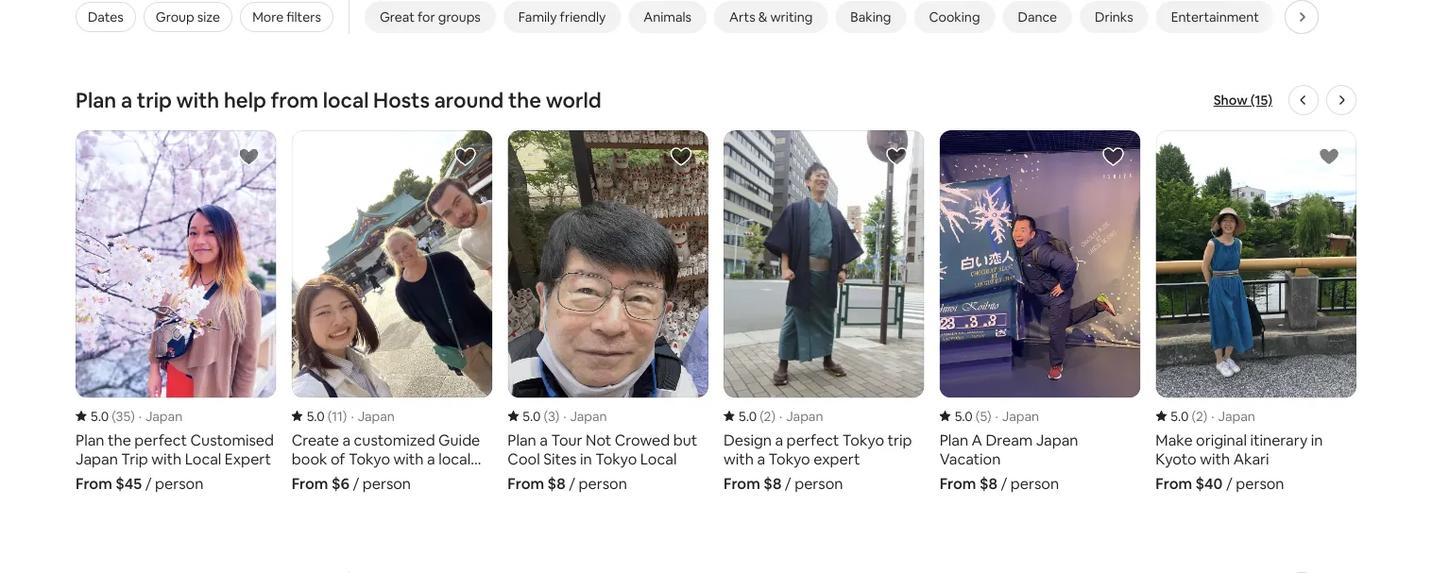 Task type: vqa. For each thing, say whether or not it's contained in the screenshot.
Save this Experience icon
yes



Task type: locate. For each thing, give the bounding box(es) containing it.
5.0
[[91, 408, 109, 425], [307, 408, 325, 425], [523, 408, 541, 425], [739, 408, 757, 425], [955, 408, 973, 425], [1171, 408, 1189, 425]]

2 · japan from the left
[[351, 408, 395, 425]]

japan for rating 5.0 out of 5; 35 reviews image
[[146, 408, 183, 425]]

from inside make original itinerary in kyoto with akari 'group'
[[1156, 475, 1193, 494]]

japan for "rating 5.0 out of 5; 3 reviews" image on the bottom left of page
[[570, 408, 607, 425]]

plan a trip with help from local hosts around the world
[[76, 86, 602, 113]]

1 save this experience image from the left
[[670, 146, 693, 168]]

save this experience image
[[670, 146, 693, 168], [886, 146, 909, 168], [1102, 146, 1125, 168]]

4 5.0 from the left
[[739, 408, 757, 425]]

2
[[764, 408, 772, 425], [1197, 408, 1204, 425]]

0 horizontal spatial from $8 / person
[[508, 475, 627, 494]]

5.0 ( 2 ) inside design a perfect tokyo trip with a tokyo expert group
[[739, 408, 776, 425]]

) inside create a customized guide book of tokyo with a local guide group
[[343, 408, 347, 425]]

2 ( from the left
[[328, 408, 332, 425]]

2 inside design a perfect tokyo trip with a tokyo expert group
[[764, 408, 772, 425]]

person
[[155, 475, 204, 494], [363, 475, 411, 494], [579, 475, 627, 494], [795, 475, 844, 494], [1011, 475, 1060, 494], [1236, 475, 1285, 494]]

$8
[[548, 475, 566, 494], [764, 475, 782, 494], [980, 475, 998, 494]]

1 horizontal spatial save this experience image
[[454, 146, 477, 168]]

) for rating 5.0 out of 5; 35 reviews image
[[131, 408, 135, 425]]

35
[[116, 408, 131, 425]]

1 horizontal spatial from $8 / person
[[724, 475, 844, 494]]

( inside plan a tour not crowed but cool sites in tokyo local group
[[544, 408, 548, 425]]

$8 for 2
[[764, 475, 782, 494]]

3 · from the left
[[563, 408, 567, 425]]

4 japan from the left
[[787, 408, 824, 425]]

1 5.0 from the left
[[91, 408, 109, 425]]

save this experience image for from $40 / person
[[1319, 146, 1341, 168]]

2 · from the left
[[351, 408, 354, 425]]

2 horizontal spatial save this experience image
[[1319, 146, 1341, 168]]

$8 inside plan a tour not crowed but cool sites in tokyo local group
[[548, 475, 566, 494]]

)
[[131, 408, 135, 425], [343, 408, 347, 425], [555, 408, 560, 425], [772, 408, 776, 425], [988, 408, 992, 425], [1204, 408, 1208, 425]]

group size button
[[143, 2, 233, 32]]

5 / from the left
[[1001, 475, 1008, 494]]

2 5.0 from the left
[[307, 408, 325, 425]]

from $8 / person inside plan a dream japan vacation group
[[940, 475, 1060, 494]]

· inside plan a dream japan vacation group
[[996, 408, 999, 425]]

2 horizontal spatial save this experience image
[[1102, 146, 1125, 168]]

2 inside make original itinerary in kyoto with akari 'group'
[[1197, 408, 1204, 425]]

japan for rating 5.0 out of 5; 5 reviews image
[[1003, 408, 1040, 425]]

5 person from the left
[[1011, 475, 1060, 494]]

5.0 inside make original itinerary in kyoto with akari 'group'
[[1171, 408, 1189, 425]]

plan
[[76, 86, 117, 113]]

save this experience image
[[238, 146, 261, 168], [454, 146, 477, 168], [1319, 146, 1341, 168]]

6 · from the left
[[1212, 408, 1215, 425]]

5 japan from the left
[[1003, 408, 1040, 425]]

3 · japan from the left
[[563, 408, 607, 425]]

· japan inside create a customized guide book of tokyo with a local guide group
[[351, 408, 395, 425]]

japan inside create a customized guide book of tokyo with a local guide group
[[358, 408, 395, 425]]

2 horizontal spatial from $8 / person
[[940, 475, 1060, 494]]

baking element
[[851, 9, 892, 26]]

/ inside design a perfect tokyo trip with a tokyo expert group
[[785, 475, 792, 494]]

· japan inside design a perfect tokyo trip with a tokyo expert group
[[780, 408, 824, 425]]

/ for rating 5.0 out of 5; 35 reviews image
[[145, 475, 152, 494]]

person for rating 5.0 out of 5; 2 reviews image within make original itinerary in kyoto with akari 'group'
[[1236, 475, 1285, 494]]

2 for $40
[[1197, 408, 1204, 425]]

family friendly button
[[504, 1, 621, 33]]

5.0 ( 2 )
[[739, 408, 776, 425], [1171, 408, 1208, 425]]

animals button
[[629, 1, 707, 33]]

5 5.0 from the left
[[955, 408, 973, 425]]

2 japan from the left
[[358, 408, 395, 425]]

/ for rating 5.0 out of 5; 5 reviews image
[[1001, 475, 1008, 494]]

5.0 inside plan the perfect customised japan trip with local expert group
[[91, 408, 109, 425]]

( inside plan a dream japan vacation group
[[976, 408, 981, 425]]

· inside make original itinerary in kyoto with akari 'group'
[[1212, 408, 1215, 425]]

1 2 from the left
[[764, 408, 772, 425]]

person for "rating 5.0 out of 5; 3 reviews" image on the bottom left of page
[[579, 475, 627, 494]]

1 horizontal spatial 2
[[1197, 408, 1204, 425]]

/ for rating 5.0 out of 5; 11 reviews image
[[353, 475, 359, 494]]

rating 5.0 out of 5; 11 reviews image
[[292, 408, 347, 425]]

from inside design a perfect tokyo trip with a tokyo expert group
[[724, 475, 761, 494]]

3 ) from the left
[[555, 408, 560, 425]]

2 save this experience image from the left
[[454, 146, 477, 168]]

0 horizontal spatial 5.0 ( 2 )
[[739, 408, 776, 425]]

1 horizontal spatial 5.0 ( 2 )
[[1171, 408, 1208, 425]]

1 / from the left
[[145, 475, 152, 494]]

1 rating 5.0 out of 5; 2 reviews image from the left
[[724, 408, 776, 425]]

hosts
[[373, 86, 430, 113]]

from $8 / person inside plan a tour not crowed but cool sites in tokyo local group
[[508, 475, 627, 494]]

3 / from the left
[[569, 475, 576, 494]]

5.0 inside create a customized guide book of tokyo with a local guide group
[[307, 408, 325, 425]]

6 / from the left
[[1227, 475, 1233, 494]]

for
[[418, 9, 435, 26]]

3 5.0 from the left
[[523, 408, 541, 425]]

person for rating 5.0 out of 5; 35 reviews image
[[155, 475, 204, 494]]

1 horizontal spatial save this experience image
[[886, 146, 909, 168]]

· inside create a customized guide book of tokyo with a local guide group
[[351, 408, 354, 425]]

·
[[139, 408, 142, 425], [351, 408, 354, 425], [563, 408, 567, 425], [780, 408, 783, 425], [996, 408, 999, 425], [1212, 408, 1215, 425]]

person inside make original itinerary in kyoto with akari 'group'
[[1236, 475, 1285, 494]]

· for rating 5.0 out of 5; 5 reviews image
[[996, 408, 999, 425]]

0 horizontal spatial save this experience image
[[670, 146, 693, 168]]

family
[[519, 9, 557, 26]]

3 save this experience image from the left
[[1319, 146, 1341, 168]]

cooking element
[[929, 9, 981, 26]]

3 save this experience image from the left
[[1102, 146, 1125, 168]]

save this experience image inside design a perfect tokyo trip with a tokyo expert group
[[886, 146, 909, 168]]

) inside design a perfect tokyo trip with a tokyo expert group
[[772, 408, 776, 425]]

3 from from the left
[[508, 475, 545, 494]]

$8 inside design a perfect tokyo trip with a tokyo expert group
[[764, 475, 782, 494]]

entertainment button
[[1157, 1, 1275, 33]]

person inside plan the perfect customised japan trip with local expert group
[[155, 475, 204, 494]]

( inside plan the perfect customised japan trip with local expert group
[[112, 408, 116, 425]]

0 horizontal spatial $8
[[548, 475, 566, 494]]

6 ( from the left
[[1192, 408, 1197, 425]]

· for rating 5.0 out of 5; 35 reviews image
[[139, 408, 142, 425]]

rating 5.0 out of 5; 2 reviews image inside make original itinerary in kyoto with akari 'group'
[[1156, 408, 1208, 425]]

1 5.0 ( 2 ) from the left
[[739, 408, 776, 425]]

more filters button
[[240, 2, 334, 32]]

person inside design a perfect tokyo trip with a tokyo expert group
[[795, 475, 844, 494]]

animals
[[644, 9, 692, 26]]

2 5.0 ( 2 ) from the left
[[1171, 408, 1208, 425]]

dance
[[1018, 9, 1058, 26]]

from $8 / person
[[508, 475, 627, 494], [724, 475, 844, 494], [940, 475, 1060, 494]]

4 from from the left
[[724, 475, 761, 494]]

from inside create a customized guide book of tokyo with a local guide group
[[292, 475, 328, 494]]

0 horizontal spatial rating 5.0 out of 5; 2 reviews image
[[724, 408, 776, 425]]

from inside plan a dream japan vacation group
[[940, 475, 977, 494]]

with
[[176, 86, 220, 113]]

(
[[112, 408, 116, 425], [328, 408, 332, 425], [544, 408, 548, 425], [760, 408, 764, 425], [976, 408, 981, 425], [1192, 408, 1197, 425]]

5.0 ( 11 )
[[307, 408, 347, 425]]

rating 5.0 out of 5; 2 reviews image for $40
[[1156, 408, 1208, 425]]

5.0 for plan the perfect customised japan trip with local expert group
[[91, 408, 109, 425]]

great
[[380, 9, 415, 26]]

2 for $8
[[764, 408, 772, 425]]

4 person from the left
[[795, 475, 844, 494]]

· japan inside plan the perfect customised japan trip with local expert group
[[139, 408, 183, 425]]

) inside make original itinerary in kyoto with akari 'group'
[[1204, 408, 1208, 425]]

baking button
[[836, 1, 907, 33]]

writing
[[771, 9, 813, 26]]

6 from from the left
[[1156, 475, 1193, 494]]

6 ) from the left
[[1204, 408, 1208, 425]]

person for rating 5.0 out of 5; 5 reviews image
[[1011, 475, 1060, 494]]

from inside plan a tour not crowed but cool sites in tokyo local group
[[508, 475, 545, 494]]

2 from from the left
[[292, 475, 328, 494]]

/ inside make original itinerary in kyoto with akari 'group'
[[1227, 475, 1233, 494]]

filters
[[287, 9, 321, 26]]

arts
[[730, 9, 756, 26]]

4 · japan from the left
[[780, 408, 824, 425]]

japan
[[146, 408, 183, 425], [358, 408, 395, 425], [570, 408, 607, 425], [787, 408, 824, 425], [1003, 408, 1040, 425], [1219, 408, 1256, 425]]

from $8 / person for 5.0 ( 5 )
[[940, 475, 1060, 494]]

2 / from the left
[[353, 475, 359, 494]]

/ inside create a customized guide book of tokyo with a local guide group
[[353, 475, 359, 494]]

from $8 / person inside design a perfect tokyo trip with a tokyo expert group
[[724, 475, 844, 494]]

from
[[271, 86, 319, 113]]

1 save this experience image from the left
[[238, 146, 261, 168]]

· japan inside plan a tour not crowed but cool sites in tokyo local group
[[563, 408, 607, 425]]

save this experience image for 5.0 ( 3 )
[[670, 146, 693, 168]]

1 from from the left
[[76, 475, 112, 494]]

friendly
[[560, 9, 606, 26]]

1 from $8 / person from the left
[[508, 475, 627, 494]]

from $8 / person for 5.0 ( 3 )
[[508, 475, 627, 494]]

· japan
[[139, 408, 183, 425], [351, 408, 395, 425], [563, 408, 607, 425], [780, 408, 824, 425], [996, 408, 1040, 425], [1212, 408, 1256, 425]]

2 2 from the left
[[1197, 408, 1204, 425]]

5 · japan from the left
[[996, 408, 1040, 425]]

/ inside plan a dream japan vacation group
[[1001, 475, 1008, 494]]

japan inside design a perfect tokyo trip with a tokyo expert group
[[787, 408, 824, 425]]

0 horizontal spatial 2
[[764, 408, 772, 425]]

rating 5.0 out of 5; 2 reviews image
[[724, 408, 776, 425], [1156, 408, 1208, 425]]

6 japan from the left
[[1219, 408, 1256, 425]]

4 / from the left
[[785, 475, 792, 494]]

1 japan from the left
[[146, 408, 183, 425]]

( inside design a perfect tokyo trip with a tokyo expert group
[[760, 408, 764, 425]]

) inside plan a tour not crowed but cool sites in tokyo local group
[[555, 408, 560, 425]]

from inside plan the perfect customised japan trip with local expert group
[[76, 475, 112, 494]]

· japan inside plan a dream japan vacation group
[[996, 408, 1040, 425]]

1 · from the left
[[139, 408, 142, 425]]

( inside make original itinerary in kyoto with akari 'group'
[[1192, 408, 1197, 425]]

5.0 inside plan a tour not crowed but cool sites in tokyo local group
[[523, 408, 541, 425]]

· inside design a perfect tokyo trip with a tokyo expert group
[[780, 408, 783, 425]]

· for rating 5.0 out of 5; 11 reviews image
[[351, 408, 354, 425]]

/
[[145, 475, 152, 494], [353, 475, 359, 494], [569, 475, 576, 494], [785, 475, 792, 494], [1001, 475, 1008, 494], [1227, 475, 1233, 494]]

1 $8 from the left
[[548, 475, 566, 494]]

5.0 ( 2 ) inside make original itinerary in kyoto with akari 'group'
[[1171, 408, 1208, 425]]

5.0 ( 3 )
[[523, 408, 560, 425]]

6 person from the left
[[1236, 475, 1285, 494]]

dates button
[[76, 2, 136, 32]]

$8 inside plan a dream japan vacation group
[[980, 475, 998, 494]]

japan for rating 5.0 out of 5; 2 reviews image within make original itinerary in kyoto with akari 'group'
[[1219, 408, 1256, 425]]

2 ) from the left
[[343, 408, 347, 425]]

3 $8 from the left
[[980, 475, 998, 494]]

from $45 / person
[[76, 475, 204, 494]]

size
[[197, 9, 220, 26]]

3 japan from the left
[[570, 408, 607, 425]]

plan a dream japan vacation group
[[940, 130, 1141, 494]]

· japan for rating 5.0 out of 5; 2 reviews image within make original itinerary in kyoto with akari 'group'
[[1212, 408, 1256, 425]]

person inside create a customized guide book of tokyo with a local guide group
[[363, 475, 411, 494]]

japan inside plan a tour not crowed but cool sites in tokyo local group
[[570, 408, 607, 425]]

fitness element
[[1298, 9, 1340, 26]]

1 horizontal spatial rating 5.0 out of 5; 2 reviews image
[[1156, 408, 1208, 425]]

( for make original itinerary in kyoto with akari 'group'
[[1192, 408, 1197, 425]]

plan the perfect customised japan trip with local expert group
[[76, 130, 277, 494]]

save this experience image inside make original itinerary in kyoto with akari 'group'
[[1319, 146, 1341, 168]]

/ for $8's rating 5.0 out of 5; 2 reviews image
[[785, 475, 792, 494]]

1 person from the left
[[155, 475, 204, 494]]

from
[[76, 475, 112, 494], [292, 475, 328, 494], [508, 475, 545, 494], [724, 475, 761, 494], [940, 475, 977, 494], [1156, 475, 1193, 494]]

5 ( from the left
[[976, 408, 981, 425]]

) inside plan the perfect customised japan trip with local expert group
[[131, 408, 135, 425]]

3 ( from the left
[[544, 408, 548, 425]]

· inside plan a tour not crowed but cool sites in tokyo local group
[[563, 408, 567, 425]]

the
[[508, 86, 542, 113]]

5 · from the left
[[996, 408, 999, 425]]

group size
[[156, 9, 220, 26]]

save this experience image inside plan the perfect customised japan trip with local expert group
[[238, 146, 261, 168]]

from for plan a tour not crowed but cool sites in tokyo local group
[[508, 475, 545, 494]]

2 rating 5.0 out of 5; 2 reviews image from the left
[[1156, 408, 1208, 425]]

1 ( from the left
[[112, 408, 116, 425]]

2 horizontal spatial $8
[[980, 475, 998, 494]]

3 person from the left
[[579, 475, 627, 494]]

· for "rating 5.0 out of 5; 3 reviews" image on the bottom left of page
[[563, 408, 567, 425]]

6 5.0 from the left
[[1171, 408, 1189, 425]]

1 horizontal spatial $8
[[764, 475, 782, 494]]

from for design a perfect tokyo trip with a tokyo expert group
[[724, 475, 761, 494]]

4 · from the left
[[780, 408, 783, 425]]

5 from from the left
[[940, 475, 977, 494]]

1 · japan from the left
[[139, 408, 183, 425]]

2 person from the left
[[363, 475, 411, 494]]

around
[[434, 86, 504, 113]]

(15)
[[1251, 92, 1273, 109]]

2 save this experience image from the left
[[886, 146, 909, 168]]

from $6 / person
[[292, 475, 411, 494]]

4 ) from the left
[[772, 408, 776, 425]]

2 $8 from the left
[[764, 475, 782, 494]]

3 from $8 / person from the left
[[940, 475, 1060, 494]]

person inside plan a dream japan vacation group
[[1011, 475, 1060, 494]]

) inside plan a dream japan vacation group
[[988, 408, 992, 425]]

5.0 inside plan a dream japan vacation group
[[955, 408, 973, 425]]

/ inside plan the perfect customised japan trip with local expert group
[[145, 475, 152, 494]]

great for groups element
[[380, 9, 481, 26]]

5 ) from the left
[[988, 408, 992, 425]]

5.0 inside design a perfect tokyo trip with a tokyo expert group
[[739, 408, 757, 425]]

dance element
[[1018, 9, 1058, 26]]

person for rating 5.0 out of 5; 11 reviews image
[[363, 475, 411, 494]]

0 horizontal spatial save this experience image
[[238, 146, 261, 168]]

( inside create a customized guide book of tokyo with a local guide group
[[328, 408, 332, 425]]

6 · japan from the left
[[1212, 408, 1256, 425]]

japan inside make original itinerary in kyoto with akari 'group'
[[1219, 408, 1256, 425]]

person inside plan a tour not crowed but cool sites in tokyo local group
[[579, 475, 627, 494]]

1 ) from the left
[[131, 408, 135, 425]]

· inside plan the perfect customised japan trip with local expert group
[[139, 408, 142, 425]]

save this experience image inside create a customized guide book of tokyo with a local guide group
[[454, 146, 477, 168]]

4 ( from the left
[[760, 408, 764, 425]]

· japan inside make original itinerary in kyoto with akari 'group'
[[1212, 408, 1256, 425]]

2 from $8 / person from the left
[[724, 475, 844, 494]]

rating 5.0 out of 5; 35 reviews image
[[76, 408, 135, 425]]

save this experience image for 5.0 ( 5 )
[[1102, 146, 1125, 168]]

/ inside plan a tour not crowed but cool sites in tokyo local group
[[569, 475, 576, 494]]

plan a tour not crowed but cool sites in tokyo local group
[[508, 130, 709, 494]]

5.0 ( 2 ) for $40
[[1171, 408, 1208, 425]]

3
[[548, 408, 555, 425]]



Task type: describe. For each thing, give the bounding box(es) containing it.
a
[[121, 86, 132, 113]]

drinks
[[1096, 9, 1134, 26]]

( for design a perfect tokyo trip with a tokyo expert group
[[760, 408, 764, 425]]

· japan for "rating 5.0 out of 5; 3 reviews" image on the bottom left of page
[[563, 408, 607, 425]]

save this experience image for from $6 / person
[[454, 146, 477, 168]]

· japan for rating 5.0 out of 5; 35 reviews image
[[139, 408, 183, 425]]

show (15)
[[1214, 92, 1273, 109]]

$40
[[1196, 475, 1223, 494]]

) for rating 5.0 out of 5; 11 reviews image
[[343, 408, 347, 425]]

local
[[323, 86, 369, 113]]

$45
[[116, 475, 142, 494]]

( for create a customized guide book of tokyo with a local guide group
[[328, 408, 332, 425]]

· japan for rating 5.0 out of 5; 5 reviews image
[[996, 408, 1040, 425]]

from for plan the perfect customised japan trip with local expert group
[[76, 475, 112, 494]]

$6
[[332, 475, 350, 494]]

/ for rating 5.0 out of 5; 2 reviews image within make original itinerary in kyoto with akari 'group'
[[1227, 475, 1233, 494]]

entertainment element
[[1172, 9, 1260, 26]]

person for $8's rating 5.0 out of 5; 2 reviews image
[[795, 475, 844, 494]]

5.0 for plan a dream japan vacation group
[[955, 408, 973, 425]]

dates
[[88, 9, 124, 26]]

$8 for 3
[[548, 475, 566, 494]]

drinks element
[[1096, 9, 1134, 26]]

5.0 ( 5 )
[[955, 408, 992, 425]]

more filters
[[252, 9, 321, 26]]

( for plan a dream japan vacation group
[[976, 408, 981, 425]]

5.0 ( 35 )
[[91, 408, 135, 425]]

show (15) link
[[1214, 91, 1273, 110]]

from for create a customized guide book of tokyo with a local guide group
[[292, 475, 328, 494]]

baking
[[851, 9, 892, 26]]

great for groups button
[[365, 1, 496, 33]]

save this experience image for from $45 / person
[[238, 146, 261, 168]]

groups
[[438, 9, 481, 26]]

show
[[1214, 92, 1248, 109]]

5.0 for design a perfect tokyo trip with a tokyo expert group
[[739, 408, 757, 425]]

save this experience image for 5.0 ( 2 )
[[886, 146, 909, 168]]

5.0 for plan a tour not crowed but cool sites in tokyo local group
[[523, 408, 541, 425]]

more
[[252, 9, 284, 26]]

fitness
[[1298, 9, 1340, 26]]

arts & writing button
[[715, 1, 828, 33]]

· japan for $8's rating 5.0 out of 5; 2 reviews image
[[780, 408, 824, 425]]

5.0 for make original itinerary in kyoto with akari 'group'
[[1171, 408, 1189, 425]]

japan for $8's rating 5.0 out of 5; 2 reviews image
[[787, 408, 824, 425]]

japan for rating 5.0 out of 5; 11 reviews image
[[358, 408, 395, 425]]

) for rating 5.0 out of 5; 2 reviews image within make original itinerary in kyoto with akari 'group'
[[1204, 408, 1208, 425]]

great for groups
[[380, 9, 481, 26]]

rating 5.0 out of 5; 3 reviews image
[[508, 408, 560, 425]]

rating 5.0 out of 5; 5 reviews image
[[940, 408, 992, 425]]

cooking
[[929, 9, 981, 26]]

) for "rating 5.0 out of 5; 3 reviews" image on the bottom left of page
[[555, 408, 560, 425]]

( for plan a tour not crowed but cool sites in tokyo local group
[[544, 408, 548, 425]]

design a perfect tokyo trip with a tokyo expert group
[[724, 130, 925, 494]]

from $40 / person
[[1156, 475, 1285, 494]]

make original itinerary in kyoto with akari group
[[1156, 130, 1357, 494]]

5
[[981, 408, 988, 425]]

arts & writing
[[730, 9, 813, 26]]

from $8 / person for 5.0 ( 2 )
[[724, 475, 844, 494]]

$8 for 5
[[980, 475, 998, 494]]

family friendly element
[[519, 9, 606, 26]]

) for rating 5.0 out of 5; 5 reviews image
[[988, 408, 992, 425]]

arts & writing element
[[730, 9, 813, 26]]

) for $8's rating 5.0 out of 5; 2 reviews image
[[772, 408, 776, 425]]

trip
[[137, 86, 172, 113]]

5.0 ( 2 ) for $8
[[739, 408, 776, 425]]

· for rating 5.0 out of 5; 2 reviews image within make original itinerary in kyoto with akari 'group'
[[1212, 408, 1215, 425]]

fitness button
[[1282, 1, 1355, 33]]

· japan for rating 5.0 out of 5; 11 reviews image
[[351, 408, 395, 425]]

animals element
[[644, 9, 692, 26]]

from for plan a dream japan vacation group
[[940, 475, 977, 494]]

from for make original itinerary in kyoto with akari 'group'
[[1156, 475, 1193, 494]]

group
[[156, 9, 194, 26]]

( for plan the perfect customised japan trip with local expert group
[[112, 408, 116, 425]]

cooking button
[[914, 1, 996, 33]]

help
[[224, 86, 266, 113]]

· for $8's rating 5.0 out of 5; 2 reviews image
[[780, 408, 783, 425]]

world
[[546, 86, 602, 113]]

create a customized guide book of tokyo with a local guide group
[[292, 130, 493, 494]]

dance button
[[1003, 1, 1073, 33]]

drinks button
[[1080, 1, 1149, 33]]

/ for "rating 5.0 out of 5; 3 reviews" image on the bottom left of page
[[569, 475, 576, 494]]

11
[[332, 408, 343, 425]]

entertainment
[[1172, 9, 1260, 26]]

family friendly
[[519, 9, 606, 26]]

rating 5.0 out of 5; 2 reviews image for $8
[[724, 408, 776, 425]]

&
[[759, 9, 768, 26]]

5.0 for create a customized guide book of tokyo with a local guide group
[[307, 408, 325, 425]]



